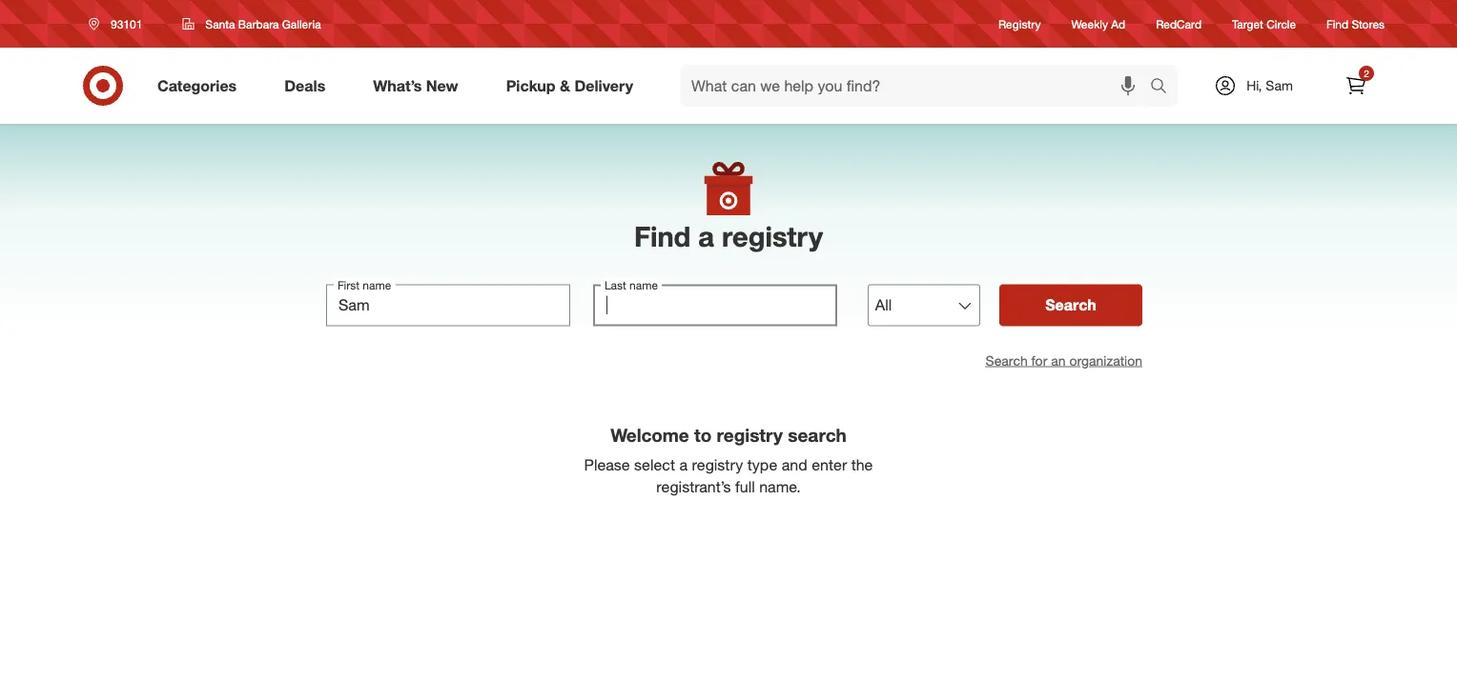 Task type: describe. For each thing, give the bounding box(es) containing it.
galleria
[[282, 17, 321, 31]]

registry inside please select a registry type and enter the registrant's full name.
[[692, 456, 743, 475]]

registry
[[998, 17, 1041, 31]]

What can we help you find? suggestions appear below search field
[[680, 65, 1155, 107]]

new
[[426, 76, 458, 95]]

1 horizontal spatial search
[[1141, 78, 1187, 97]]

pickup
[[506, 76, 555, 95]]

weekly ad link
[[1071, 16, 1125, 32]]

full
[[735, 478, 755, 497]]

enter
[[812, 456, 847, 475]]

what's new link
[[357, 65, 482, 107]]

sam
[[1266, 77, 1293, 94]]

santa barbara galleria
[[205, 17, 321, 31]]

circle
[[1266, 17, 1296, 31]]

pickup & delivery
[[506, 76, 633, 95]]

santa barbara galleria button
[[170, 7, 333, 41]]

organization
[[1069, 352, 1142, 369]]

welcome
[[610, 424, 689, 446]]

to
[[694, 424, 712, 446]]

categories
[[157, 76, 237, 95]]

for
[[1031, 352, 1047, 369]]

welcome to registry search
[[610, 424, 847, 446]]

deals
[[284, 76, 325, 95]]

santa
[[205, 17, 235, 31]]

search for an organization link
[[986, 352, 1142, 369]]

find stores
[[1326, 17, 1385, 31]]

2
[[1364, 67, 1369, 79]]

barbara
[[238, 17, 279, 31]]

weekly ad
[[1071, 17, 1125, 31]]

target
[[1232, 17, 1263, 31]]

deals link
[[268, 65, 349, 107]]

registrant's
[[656, 478, 731, 497]]

stores
[[1352, 17, 1385, 31]]

2 link
[[1335, 65, 1377, 107]]

find a registry
[[634, 219, 823, 253]]

type
[[747, 456, 777, 475]]

redcard link
[[1156, 16, 1202, 32]]

target circle
[[1232, 17, 1296, 31]]

a inside please select a registry type and enter the registrant's full name.
[[679, 456, 688, 475]]



Task type: locate. For each thing, give the bounding box(es) containing it.
search for search for an organization
[[986, 352, 1028, 369]]

0 vertical spatial a
[[698, 219, 714, 253]]

search
[[1141, 78, 1187, 97], [788, 424, 847, 446]]

search for an organization
[[986, 352, 1142, 369]]

a
[[698, 219, 714, 253], [679, 456, 688, 475]]

&
[[560, 76, 570, 95]]

1 horizontal spatial a
[[698, 219, 714, 253]]

delivery
[[574, 76, 633, 95]]

93101 button
[[76, 7, 162, 41]]

redcard
[[1156, 17, 1202, 31]]

0 vertical spatial search
[[1045, 296, 1096, 314]]

1 horizontal spatial find
[[1326, 17, 1348, 31]]

registry
[[722, 219, 823, 253], [717, 424, 783, 446], [692, 456, 743, 475]]

find for find stores
[[1326, 17, 1348, 31]]

weekly
[[1071, 17, 1108, 31]]

search up search for an organization at the right
[[1045, 296, 1096, 314]]

and
[[782, 456, 807, 475]]

0 vertical spatial search
[[1141, 78, 1187, 97]]

please select a registry type and enter the registrant's full name.
[[584, 456, 873, 497]]

please
[[584, 456, 630, 475]]

name.
[[759, 478, 801, 497]]

categories link
[[141, 65, 261, 107]]

2 vertical spatial registry
[[692, 456, 743, 475]]

registry for to
[[717, 424, 783, 446]]

search inside button
[[1045, 296, 1096, 314]]

0 horizontal spatial search
[[788, 424, 847, 446]]

search
[[1045, 296, 1096, 314], [986, 352, 1028, 369]]

1 vertical spatial registry
[[717, 424, 783, 446]]

search for search
[[1045, 296, 1096, 314]]

select
[[634, 456, 675, 475]]

an
[[1051, 352, 1066, 369]]

1 vertical spatial a
[[679, 456, 688, 475]]

what's new
[[373, 76, 458, 95]]

0 horizontal spatial a
[[679, 456, 688, 475]]

search button
[[999, 284, 1142, 326]]

the
[[851, 456, 873, 475]]

93101
[[111, 17, 142, 31]]

ad
[[1111, 17, 1125, 31]]

search left the for at the bottom
[[986, 352, 1028, 369]]

target circle link
[[1232, 16, 1296, 32]]

1 vertical spatial search
[[986, 352, 1028, 369]]

1 vertical spatial search
[[788, 424, 847, 446]]

find
[[1326, 17, 1348, 31], [634, 219, 691, 253]]

1 horizontal spatial search
[[1045, 296, 1096, 314]]

None text field
[[326, 284, 570, 326]]

search down redcard link
[[1141, 78, 1187, 97]]

find for find a registry
[[634, 219, 691, 253]]

what's
[[373, 76, 422, 95]]

0 horizontal spatial find
[[634, 219, 691, 253]]

1 vertical spatial find
[[634, 219, 691, 253]]

hi, sam
[[1246, 77, 1293, 94]]

registry for a
[[722, 219, 823, 253]]

0 vertical spatial find
[[1326, 17, 1348, 31]]

0 horizontal spatial search
[[986, 352, 1028, 369]]

search up enter
[[788, 424, 847, 446]]

registry link
[[998, 16, 1041, 32]]

search button
[[1141, 65, 1187, 111]]

None text field
[[593, 284, 837, 326]]

0 vertical spatial registry
[[722, 219, 823, 253]]

pickup & delivery link
[[490, 65, 657, 107]]

hi,
[[1246, 77, 1262, 94]]

find stores link
[[1326, 16, 1385, 32]]



Task type: vqa. For each thing, say whether or not it's contained in the screenshot.
ultrafast
no



